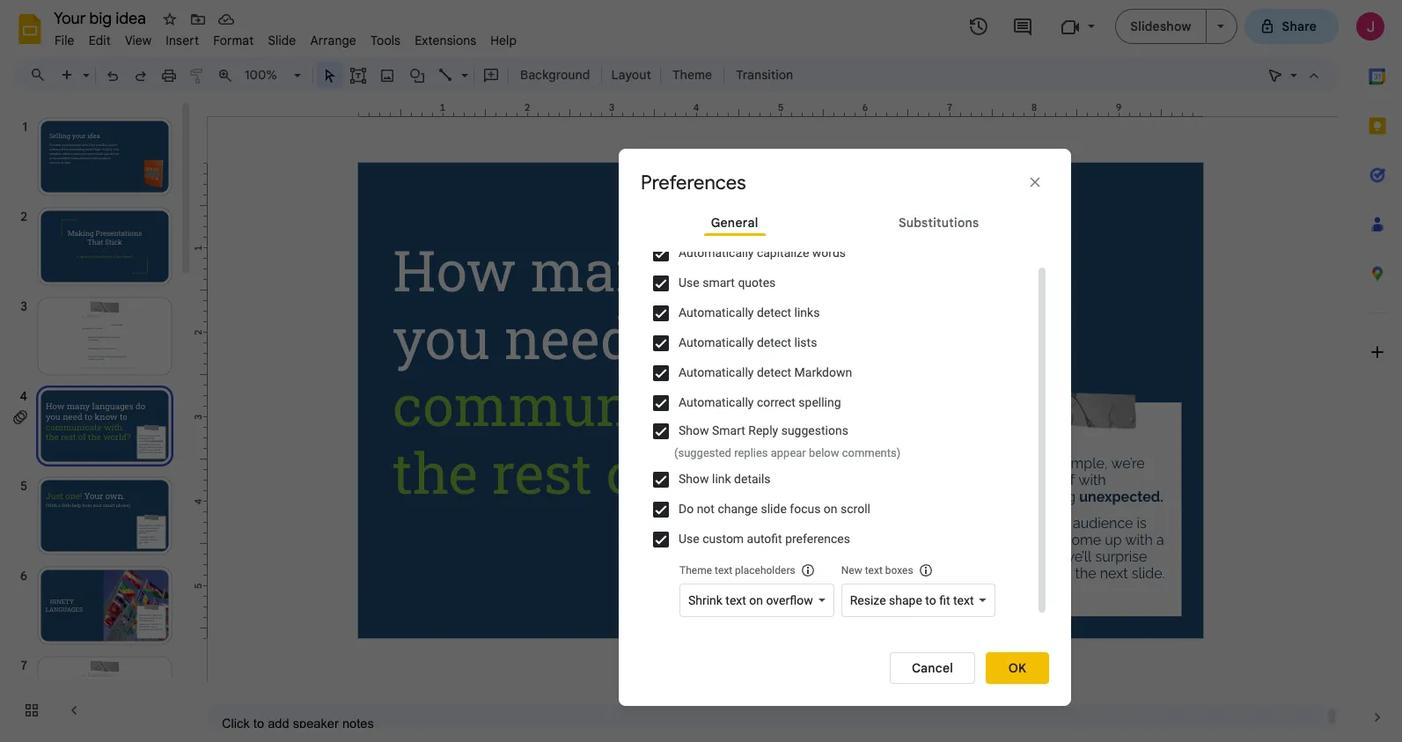 Task type: describe. For each thing, give the bounding box(es) containing it.
detect for lists
[[757, 335, 792, 349]]

text for boxes
[[865, 564, 883, 577]]

show smart reply suggestions (suggested replies appear below comments)
[[675, 423, 901, 459]]

detect for markdown
[[757, 365, 792, 379]]

placeholders
[[735, 564, 796, 577]]

Automatically detect links checkbox
[[653, 305, 669, 321]]

overflow
[[767, 594, 813, 608]]

quotes
[[738, 275, 776, 289]]

use smart quotes
[[679, 275, 776, 289]]

shrink text on overflow option
[[688, 592, 814, 609]]

(suggested
[[675, 446, 732, 459]]

transition button
[[728, 62, 801, 88]]

custom
[[703, 532, 744, 546]]

shrink text on overflow
[[689, 594, 813, 608]]

comments)
[[842, 446, 901, 459]]

automatically for automatically capitalize words
[[679, 245, 754, 260]]

substitutions
[[899, 215, 979, 230]]

automatically capitalize words
[[679, 245, 846, 260]]

not
[[697, 502, 715, 516]]

automatically for automatically detect links
[[679, 305, 754, 319]]

shape
[[889, 594, 923, 608]]

text for placeholders
[[715, 564, 733, 577]]

automatically for automatically detect lists
[[679, 335, 754, 349]]

preferences application
[[0, 0, 1403, 742]]

automatically detect markdown
[[679, 365, 853, 379]]

to
[[926, 594, 937, 608]]

tab list inside menu bar banner
[[1353, 52, 1403, 693]]

use custom autofit preferences
[[679, 532, 851, 546]]

text inside resize shape to fit text option
[[954, 594, 974, 608]]

menu bar banner
[[0, 0, 1403, 742]]

on inside 'shrink text on overflow' option
[[750, 594, 763, 608]]

Automatically detect Markdown checkbox
[[653, 365, 669, 381]]

use for use custom autofit preferences
[[679, 532, 700, 546]]

Use custom autofit preferences checkbox
[[653, 532, 669, 548]]

preferences
[[786, 532, 851, 546]]

Star checkbox
[[158, 7, 182, 32]]

share. private to only me. image
[[1260, 18, 1276, 34]]

cancel
[[912, 660, 954, 676]]

detect for links
[[757, 305, 792, 319]]

fit
[[940, 594, 951, 608]]

new text boxes
[[842, 564, 914, 577]]

slide
[[761, 502, 787, 516]]

shrink
[[689, 594, 723, 608]]

theme for theme
[[673, 67, 712, 83]]

focus
[[790, 502, 821, 516]]

general
[[711, 215, 759, 230]]

text for on
[[726, 594, 747, 608]]



Task type: vqa. For each thing, say whether or not it's contained in the screenshot.
fit
yes



Task type: locate. For each thing, give the bounding box(es) containing it.
0 vertical spatial on
[[824, 502, 838, 516]]

theme inside button
[[673, 67, 712, 83]]

smart
[[703, 275, 735, 289]]

1 vertical spatial show
[[679, 472, 709, 486]]

navigation inside preferences application
[[0, 100, 194, 742]]

lists
[[795, 335, 817, 349]]

smart
[[712, 423, 746, 437]]

below
[[809, 446, 840, 459]]

2 detect from the top
[[757, 335, 792, 349]]

1 vertical spatial detect
[[757, 335, 792, 349]]

menu bar inside menu bar banner
[[48, 23, 524, 52]]

2 automatically from the top
[[679, 305, 754, 319]]

resize shape to fit text option
[[850, 592, 975, 609]]

use right use smart quotes option
[[679, 275, 700, 289]]

show link details
[[679, 472, 771, 486]]

mode and view toolbar
[[1262, 57, 1329, 92]]

show up (suggested
[[679, 423, 709, 437]]

text right fit
[[954, 594, 974, 608]]

Automatically correct spelling checkbox
[[653, 395, 669, 411]]

1 show from the top
[[679, 423, 709, 437]]

show for show link details
[[679, 472, 709, 486]]

main toolbar
[[52, 62, 802, 88]]

automatically down "smart"
[[679, 305, 754, 319]]

on left scroll
[[824, 502, 838, 516]]

automatically detect lists
[[679, 335, 817, 349]]

0 horizontal spatial tab list
[[641, 209, 1050, 251]]

2 show from the top
[[679, 472, 709, 486]]

text down theme text placeholders
[[726, 594, 747, 608]]

Automatically capitalize words checkbox
[[653, 245, 669, 261]]

show
[[679, 423, 709, 437], [679, 472, 709, 486]]

0 horizontal spatial on
[[750, 594, 763, 608]]

1 vertical spatial on
[[750, 594, 763, 608]]

Use smart quotes checkbox
[[653, 275, 669, 291]]

preferences heading
[[641, 170, 817, 195]]

1 automatically from the top
[[679, 245, 754, 260]]

automatically
[[679, 245, 754, 260], [679, 305, 754, 319], [679, 335, 754, 349], [679, 365, 754, 379], [679, 395, 754, 409]]

background
[[520, 67, 590, 83]]

show for show smart reply suggestions (suggested replies appear below comments)
[[679, 423, 709, 437]]

boxes
[[886, 564, 914, 577]]

5 automatically from the top
[[679, 395, 754, 409]]

0 vertical spatial show
[[679, 423, 709, 437]]

0 vertical spatial theme
[[673, 67, 712, 83]]

suggestions
[[782, 423, 849, 437]]

3 detect from the top
[[757, 365, 792, 379]]

reply
[[749, 423, 779, 437]]

1 vertical spatial use
[[679, 532, 700, 546]]

do
[[679, 502, 694, 516]]

1 horizontal spatial tab list
[[1353, 52, 1403, 693]]

transition
[[736, 67, 794, 83]]

2 vertical spatial detect
[[757, 365, 792, 379]]

automatically up the smart
[[679, 395, 754, 409]]

automatically for automatically correct spelling
[[679, 395, 754, 409]]

theme inside preferences dialog
[[680, 564, 712, 577]]

theme button
[[665, 62, 720, 88]]

menu bar
[[48, 23, 524, 52]]

automatically down automatically detect links
[[679, 335, 754, 349]]

text down custom
[[715, 564, 733, 577]]

use for use smart quotes
[[679, 275, 700, 289]]

on down placeholders
[[750, 594, 763, 608]]

new
[[842, 564, 863, 577]]

link
[[712, 472, 731, 486]]

show left the link
[[679, 472, 709, 486]]

Show link details checkbox
[[653, 472, 669, 488]]

resize
[[850, 594, 886, 608]]

detect
[[757, 305, 792, 319], [757, 335, 792, 349], [757, 365, 792, 379]]

4 automatically from the top
[[679, 365, 754, 379]]

detect left links
[[757, 305, 792, 319]]

3 automatically from the top
[[679, 335, 754, 349]]

capitalize
[[757, 245, 810, 260]]

cancel button
[[890, 652, 976, 684]]

ok button
[[986, 652, 1050, 684]]

words
[[813, 245, 846, 260]]

Automatically detect lists checkbox
[[653, 335, 669, 351]]

new text boxes list box
[[842, 584, 996, 617]]

theme up shrink
[[680, 564, 712, 577]]

tab list containing general
[[641, 209, 1050, 251]]

preferences dialog
[[619, 148, 1072, 706]]

detect up automatically detect markdown
[[757, 335, 792, 349]]

Rename text field
[[48, 7, 156, 28]]

text inside 'shrink text on overflow' option
[[726, 594, 747, 608]]

detect up correct
[[757, 365, 792, 379]]

automatically correct spelling
[[679, 395, 841, 409]]

resize shape to fit text
[[850, 594, 974, 608]]

details
[[734, 472, 771, 486]]

theme for theme text placeholders
[[680, 564, 712, 577]]

replies
[[735, 446, 768, 459]]

1 horizontal spatial on
[[824, 502, 838, 516]]

theme text placeholders list box
[[680, 584, 835, 617]]

scroll
[[841, 502, 871, 516]]

navigation
[[0, 100, 194, 742]]

spelling
[[799, 395, 841, 409]]

autofit
[[747, 532, 783, 546]]

text
[[715, 564, 733, 577], [865, 564, 883, 577], [726, 594, 747, 608], [954, 594, 974, 608]]

Do not change slide focus on scroll checkbox
[[653, 502, 669, 518]]

preferences
[[641, 170, 746, 194]]

theme
[[673, 67, 712, 83], [680, 564, 712, 577]]

1 detect from the top
[[757, 305, 792, 319]]

text right new on the bottom right
[[865, 564, 883, 577]]

tab list
[[1353, 52, 1403, 693], [641, 209, 1050, 251]]

ok
[[1009, 660, 1027, 676]]

automatically up "smart"
[[679, 245, 754, 260]]

use right use custom autofit preferences checkbox
[[679, 532, 700, 546]]

on
[[824, 502, 838, 516], [750, 594, 763, 608]]

background button
[[512, 62, 598, 88]]

links
[[795, 305, 820, 319]]

markdown
[[795, 365, 853, 379]]

correct
[[757, 395, 796, 409]]

1 vertical spatial theme
[[680, 564, 712, 577]]

1 use from the top
[[679, 275, 700, 289]]

0 vertical spatial use
[[679, 275, 700, 289]]

appear
[[771, 446, 806, 459]]

automatically detect links
[[679, 305, 820, 319]]

theme text placeholders
[[680, 564, 796, 577]]

show inside show smart reply suggestions (suggested replies appear below comments)
[[679, 423, 709, 437]]

Menus field
[[22, 63, 61, 87]]

automatically down automatically detect lists
[[679, 365, 754, 379]]

change
[[718, 502, 758, 516]]

automatically for automatically detect markdown
[[679, 365, 754, 379]]

Show Smart Reply suggestions checkbox
[[653, 423, 669, 439]]

0 vertical spatial detect
[[757, 305, 792, 319]]

use
[[679, 275, 700, 289], [679, 532, 700, 546]]

do not change slide focus on scroll
[[679, 502, 871, 516]]

2 use from the top
[[679, 532, 700, 546]]

tab list inside preferences dialog
[[641, 209, 1050, 251]]

theme left transition
[[673, 67, 712, 83]]



